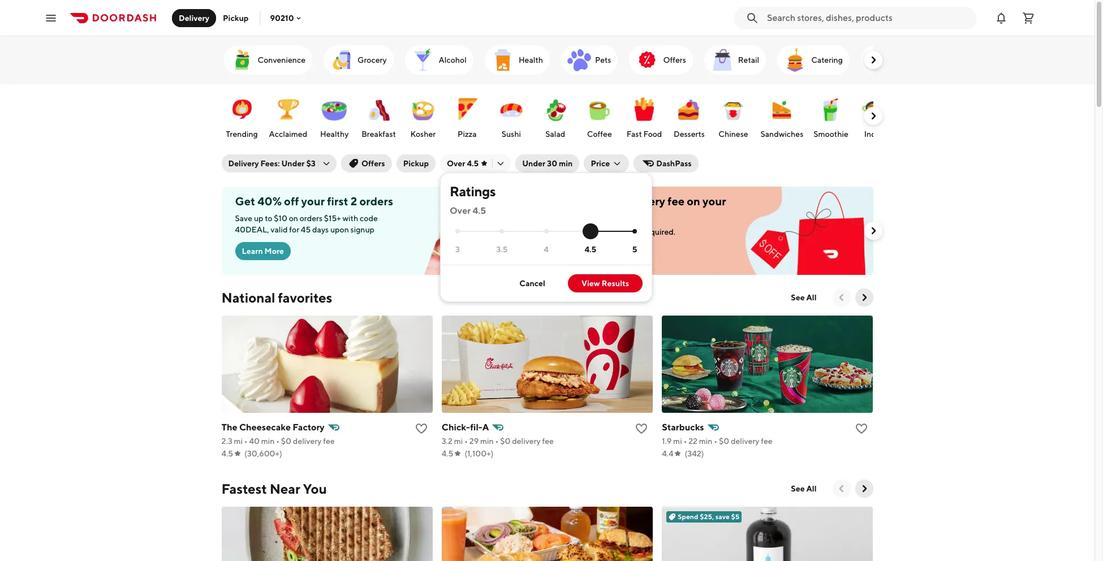Task type: locate. For each thing, give the bounding box(es) containing it.
signup
[[351, 225, 375, 234]]

0 horizontal spatial mi
[[234, 437, 243, 446]]

0 vertical spatial next button of carousel image
[[868, 54, 879, 66]]

up
[[254, 214, 263, 223]]

alcohol link
[[405, 45, 473, 75]]

save
[[235, 214, 252, 223]]

click to add this store to your saved list image for starbucks
[[855, 422, 869, 436]]

1 horizontal spatial more
[[595, 249, 614, 258]]

1 vertical spatial pickup
[[403, 159, 429, 168]]

0 vertical spatial on
[[687, 195, 700, 208]]

0 vertical spatial orders
[[360, 195, 393, 208]]

under inside button
[[522, 159, 546, 168]]

2 vertical spatial next button of carousel image
[[859, 483, 870, 494]]

1 vertical spatial on
[[289, 214, 298, 223]]

first
[[327, 195, 348, 208], [565, 208, 587, 221]]

a
[[482, 422, 489, 433]]

1.9
[[662, 437, 672, 446]]

1 horizontal spatial your
[[703, 195, 726, 208]]

1 • from the left
[[244, 437, 248, 446]]

acclaimed
[[269, 130, 307, 139]]

mi right 3.2
[[454, 437, 463, 446]]

• right "22"
[[714, 437, 717, 446]]

learn more button down 40deal,
[[235, 242, 291, 260]]

0 vertical spatial over 4.5
[[447, 159, 479, 168]]

0 horizontal spatial $​0
[[281, 437, 291, 446]]

fast
[[627, 130, 642, 139]]

indian
[[864, 130, 887, 139]]

pickup down kosher in the left top of the page
[[403, 159, 429, 168]]

retail link
[[704, 45, 766, 75]]

$15+
[[324, 214, 341, 223]]

offers inside button
[[361, 159, 385, 168]]

alcohol image
[[409, 46, 437, 74]]

delivery
[[623, 195, 665, 208], [293, 437, 322, 446], [512, 437, 541, 446], [731, 437, 760, 446]]

pickup
[[223, 13, 249, 22], [403, 159, 429, 168]]

learn down subtotal
[[572, 249, 593, 258]]

over
[[447, 159, 465, 168], [450, 205, 471, 216]]

health image
[[489, 46, 516, 74]]

chick-
[[442, 422, 470, 433]]

learn more button for a
[[565, 244, 621, 263]]

cancel button
[[506, 274, 559, 293]]

1 see all from the top
[[791, 293, 817, 302]]

under left '30'
[[522, 159, 546, 168]]

1 horizontal spatial offers
[[663, 55, 686, 64]]

min for chick-fil-a
[[480, 437, 494, 446]]

view results
[[582, 279, 629, 288]]

pickup right delivery button
[[223, 13, 249, 22]]

0 vertical spatial pickup button
[[216, 9, 255, 27]]

1 horizontal spatial click to add this store to your saved list image
[[855, 422, 869, 436]]

delivery right "22"
[[731, 437, 760, 446]]

1 vertical spatial see all
[[791, 484, 817, 493]]

next button of carousel image down 'store search: begin typing to search for stores available on doordash' text box
[[868, 54, 879, 66]]

over 4.5 up the ratings
[[447, 159, 479, 168]]

0 horizontal spatial orders
[[300, 214, 323, 223]]

1 vertical spatial previous button of carousel image
[[836, 483, 847, 494]]

on down dashpass
[[687, 195, 700, 208]]

required.
[[643, 227, 676, 236]]

2 horizontal spatial mi
[[673, 437, 682, 446]]

over 4.5 down the ratings
[[450, 205, 486, 216]]

1 vertical spatial next button of carousel image
[[859, 292, 870, 303]]

pets link
[[561, 45, 618, 75]]

notification bell image
[[995, 11, 1008, 25]]

2 previous button of carousel image from the top
[[836, 483, 847, 494]]

0 vertical spatial see all link
[[784, 289, 823, 307]]

orders
[[360, 195, 393, 208], [300, 214, 323, 223]]

orders inside save up to $10 on orders $15+ with code 40deal, valid for 45 days upon signup
[[300, 214, 323, 223]]

delivery inside button
[[179, 13, 209, 22]]

2 see from the top
[[791, 484, 805, 493]]

1 vertical spatial delivery
[[228, 159, 259, 168]]

retail image
[[709, 46, 736, 74]]

save up to $10 on orders $15+ with code 40deal, valid for 45 days upon signup
[[235, 214, 378, 234]]

learn more
[[242, 247, 284, 256], [572, 249, 614, 258]]

delivery for chick-fil-a
[[512, 437, 541, 446]]

1 horizontal spatial mi
[[454, 437, 463, 446]]

under 30 min
[[522, 159, 573, 168]]

learn more down subtotal
[[572, 249, 614, 258]]

0 vertical spatial first
[[327, 195, 348, 208]]

2 your from the left
[[703, 195, 726, 208]]

min right 29
[[480, 437, 494, 446]]

over 4.5 button
[[440, 154, 511, 173]]

1 $​0 from the left
[[281, 437, 291, 446]]

next button of carousel image up the 'indian'
[[868, 110, 879, 122]]

mi right 1.9
[[673, 437, 682, 446]]

min right '30'
[[559, 159, 573, 168]]

0 horizontal spatial offers
[[361, 159, 385, 168]]

national favorites
[[222, 290, 332, 306]]

4.5 inside button
[[467, 159, 479, 168]]

click to add this store to your saved list image
[[415, 422, 428, 436], [855, 422, 869, 436]]

over up 3 stars and over image
[[450, 205, 471, 216]]

1 horizontal spatial learn more
[[572, 249, 614, 258]]

factory
[[293, 422, 325, 433]]

fee for chick-fil-a
[[542, 437, 554, 446]]

starbucks
[[662, 422, 704, 433]]

for
[[289, 225, 299, 234]]

1 vertical spatial see all link
[[784, 480, 823, 498]]

minimum
[[608, 227, 642, 236]]

1 vertical spatial orders
[[300, 214, 323, 223]]

1 vertical spatial over 4.5
[[450, 205, 486, 216]]

4 • from the left
[[495, 437, 499, 446]]

see all link for national favorites
[[784, 289, 823, 307]]

$25,
[[700, 513, 714, 521]]

1 see all link from the top
[[784, 289, 823, 307]]

2 see all link from the top
[[784, 480, 823, 498]]

0 horizontal spatial on
[[289, 214, 298, 223]]

1 vertical spatial next button of carousel image
[[868, 110, 879, 122]]

over down pizza
[[447, 159, 465, 168]]

upon
[[330, 225, 349, 234]]

under left $3
[[281, 159, 305, 168]]

sushi
[[502, 130, 521, 139]]

$0
[[606, 195, 621, 208]]

1 vertical spatial first
[[565, 208, 587, 221]]

pickup button up "convenience" icon at the left top
[[216, 9, 255, 27]]

4.5 up the ratings
[[467, 159, 479, 168]]

learn more button down subtotal
[[565, 244, 621, 263]]

0 horizontal spatial delivery
[[179, 13, 209, 22]]

• left 29
[[465, 437, 468, 446]]

4.5 down the ratings
[[473, 205, 486, 216]]

5 stars and over image
[[633, 229, 637, 234]]

1 vertical spatial offers
[[361, 159, 385, 168]]

$3
[[306, 159, 316, 168]]

orders up 45
[[300, 214, 323, 223]]

learn more down 40deal,
[[242, 247, 284, 256]]

flowers image
[[866, 46, 893, 74]]

1 see from the top
[[791, 293, 805, 302]]

1 horizontal spatial delivery
[[228, 159, 259, 168]]

trending link
[[223, 90, 261, 142]]

3.5 stars and over image
[[500, 229, 504, 234]]

learn more button
[[235, 242, 291, 260], [565, 244, 621, 263]]

1 mi from the left
[[234, 437, 243, 446]]

0 horizontal spatial your
[[301, 195, 325, 208]]

min right "22"
[[699, 437, 713, 446]]

2
[[351, 195, 357, 208]]

fastest near you link
[[222, 480, 327, 498]]

under
[[281, 159, 305, 168], [522, 159, 546, 168]]

1 vertical spatial see
[[791, 484, 805, 493]]

0 horizontal spatial more
[[265, 247, 284, 256]]

0 horizontal spatial pickup
[[223, 13, 249, 22]]

orders up code
[[360, 195, 393, 208]]

first left the 2
[[327, 195, 348, 208]]

learn down 40deal,
[[242, 247, 263, 256]]

fil-
[[470, 422, 482, 433]]

pickup button
[[216, 9, 255, 27], [396, 154, 436, 173]]

1 horizontal spatial on
[[687, 195, 700, 208]]

3 stars and over image
[[455, 229, 460, 234]]

4.5
[[467, 159, 479, 168], [473, 205, 486, 216], [585, 245, 596, 254], [222, 449, 233, 458], [442, 449, 453, 458]]

• right 29
[[495, 437, 499, 446]]

all
[[807, 293, 817, 302], [807, 484, 817, 493]]

next button of carousel image for fastest near you
[[859, 483, 870, 494]]

pickup button down kosher in the left top of the page
[[396, 154, 436, 173]]

get
[[235, 195, 255, 208]]

offers button
[[341, 154, 392, 173]]

$​0 right 29
[[500, 437, 511, 446]]

all for fastest near you
[[807, 484, 817, 493]]

4.5 stars and over image
[[588, 229, 593, 234]]

price button
[[584, 154, 629, 173]]

previous button of carousel image for fastest near you
[[836, 483, 847, 494]]

cheesecake
[[239, 422, 291, 433]]

delivery button
[[172, 9, 216, 27]]

delivery inside enjoy a $0 delivery fee on your first order.
[[623, 195, 665, 208]]

on
[[687, 195, 700, 208], [289, 214, 298, 223]]

pets image
[[566, 46, 593, 74]]

2 see all from the top
[[791, 484, 817, 493]]

offers right offers icon
[[663, 55, 686, 64]]

1 horizontal spatial $5
[[731, 513, 740, 521]]

0 vertical spatial previous button of carousel image
[[836, 292, 847, 303]]

click to add this store to your saved list image
[[635, 422, 648, 436]]

click to add this store to your saved list image for the cheesecake factory
[[415, 422, 428, 436]]

2 under from the left
[[522, 159, 546, 168]]

0 horizontal spatial learn more
[[242, 247, 284, 256]]

see all link for fastest near you
[[784, 480, 823, 498]]

1.9 mi • 22 min • $​0 delivery fee
[[662, 437, 773, 446]]

1 all from the top
[[807, 293, 817, 302]]

$5 left 4.5 stars and over image
[[565, 227, 575, 236]]

4.5 down subtotal
[[585, 245, 596, 254]]

delivery right $0
[[623, 195, 665, 208]]

$5 right save
[[731, 513, 740, 521]]

1 vertical spatial all
[[807, 484, 817, 493]]

mi right the 2.3
[[234, 437, 243, 446]]

90210
[[270, 13, 294, 22]]

next button of carousel image
[[868, 225, 879, 236], [859, 292, 870, 303], [859, 483, 870, 494]]

0 vertical spatial $5
[[565, 227, 575, 236]]

offers
[[663, 55, 686, 64], [361, 159, 385, 168]]

40%
[[258, 195, 282, 208]]

0 horizontal spatial under
[[281, 159, 305, 168]]

• down 'the cheesecake factory'
[[276, 437, 280, 446]]

0 items, open order cart image
[[1022, 11, 1035, 25]]

national favorites link
[[222, 289, 332, 307]]

2 all from the top
[[807, 484, 817, 493]]

your
[[301, 195, 325, 208], [703, 195, 726, 208]]

next button of carousel image
[[868, 54, 879, 66], [868, 110, 879, 122]]

$5
[[565, 227, 575, 236], [731, 513, 740, 521]]

previous button of carousel image
[[836, 292, 847, 303], [836, 483, 847, 494]]

2 mi from the left
[[454, 437, 463, 446]]

under 30 min button
[[515, 154, 580, 173]]

min up '(30,600+)' at the bottom left of the page
[[261, 437, 275, 446]]

more down subtotal
[[595, 249, 614, 258]]

$​0 right "22"
[[719, 437, 729, 446]]

1 horizontal spatial learn more button
[[565, 244, 621, 263]]

over 4.5 inside button
[[447, 159, 479, 168]]

0 horizontal spatial click to add this store to your saved list image
[[415, 422, 428, 436]]

• left "22"
[[684, 437, 687, 446]]

see all for national favorites
[[791, 293, 817, 302]]

$​0 down 'the cheesecake factory'
[[281, 437, 291, 446]]

1 horizontal spatial $​0
[[500, 437, 511, 446]]

first down enjoy on the right
[[565, 208, 587, 221]]

0 horizontal spatial learn more button
[[235, 242, 291, 260]]

3 • from the left
[[465, 437, 468, 446]]

the cheesecake factory
[[222, 422, 325, 433]]

2 click to add this store to your saved list image from the left
[[855, 422, 869, 436]]

2 $​0 from the left
[[500, 437, 511, 446]]

delivery for delivery
[[179, 13, 209, 22]]

•
[[244, 437, 248, 446], [276, 437, 280, 446], [465, 437, 468, 446], [495, 437, 499, 446], [684, 437, 687, 446], [714, 437, 717, 446]]

1 click to add this store to your saved list image from the left
[[415, 422, 428, 436]]

national
[[222, 290, 275, 306]]

4.5 down 3.2
[[442, 449, 453, 458]]

0 vertical spatial offers
[[663, 55, 686, 64]]

3 $​0 from the left
[[719, 437, 729, 446]]

more for 40%
[[265, 247, 284, 256]]

convenience image
[[228, 46, 255, 74]]

delivery down factory
[[293, 437, 322, 446]]

more down valid
[[265, 247, 284, 256]]

1 horizontal spatial first
[[565, 208, 587, 221]]

fee for the cheesecake factory
[[323, 437, 335, 446]]

with
[[343, 214, 358, 223]]

delivery fees: under $3
[[228, 159, 316, 168]]

0 vertical spatial see all
[[791, 293, 817, 302]]

1 horizontal spatial under
[[522, 159, 546, 168]]

1 previous button of carousel image from the top
[[836, 292, 847, 303]]

1 horizontal spatial learn
[[572, 249, 593, 258]]

sandwiches
[[761, 130, 804, 139]]

1 under from the left
[[281, 159, 305, 168]]

on up the for
[[289, 214, 298, 223]]

0 vertical spatial see
[[791, 293, 805, 302]]

offers link
[[629, 45, 693, 75]]

1 vertical spatial pickup button
[[396, 154, 436, 173]]

3.2 mi • 29 min • $​0 delivery fee
[[442, 437, 554, 446]]

2 horizontal spatial $​0
[[719, 437, 729, 446]]

delivery right 29
[[512, 437, 541, 446]]

0 vertical spatial over
[[447, 159, 465, 168]]

• left 40
[[244, 437, 248, 446]]

dashpass
[[656, 159, 692, 168]]

0 horizontal spatial learn
[[242, 247, 263, 256]]

offers down breakfast
[[361, 159, 385, 168]]

1 horizontal spatial pickup button
[[396, 154, 436, 173]]

0 vertical spatial all
[[807, 293, 817, 302]]

$​0
[[281, 437, 291, 446], [500, 437, 511, 446], [719, 437, 729, 446]]

(342)
[[685, 449, 704, 458]]

0 vertical spatial delivery
[[179, 13, 209, 22]]



Task type: vqa. For each thing, say whether or not it's contained in the screenshot.
second $​0 from the right
yes



Task type: describe. For each thing, give the bounding box(es) containing it.
view
[[582, 279, 600, 288]]

1 horizontal spatial orders
[[360, 195, 393, 208]]

valid
[[271, 225, 288, 234]]

2 next button of carousel image from the top
[[868, 110, 879, 122]]

days
[[312, 225, 329, 234]]

results
[[602, 279, 629, 288]]

3
[[455, 245, 460, 254]]

coffee
[[587, 130, 612, 139]]

1 your from the left
[[301, 195, 325, 208]]

price
[[591, 159, 610, 168]]

see for national favorites
[[791, 293, 805, 302]]

4 stars and over image
[[544, 229, 549, 234]]

kosher
[[410, 130, 436, 139]]

6 • from the left
[[714, 437, 717, 446]]

1 vertical spatial $5
[[731, 513, 740, 521]]

spend
[[678, 513, 699, 521]]

$5 subtotal minimum required.
[[565, 227, 676, 236]]

2 • from the left
[[276, 437, 280, 446]]

min for starbucks
[[699, 437, 713, 446]]

convenience link
[[224, 45, 312, 75]]

0 horizontal spatial first
[[327, 195, 348, 208]]

fees:
[[260, 159, 280, 168]]

cancel
[[520, 279, 545, 288]]

previous button of carousel image for national favorites
[[836, 292, 847, 303]]

next button of carousel image for national favorites
[[859, 292, 870, 303]]

all for national favorites
[[807, 293, 817, 302]]

3 mi from the left
[[673, 437, 682, 446]]

enjoy
[[565, 195, 595, 208]]

22
[[689, 437, 698, 446]]

salad
[[546, 130, 565, 139]]

more for a
[[595, 249, 614, 258]]

over inside button
[[447, 159, 465, 168]]

smoothie
[[814, 130, 849, 139]]

3.5
[[496, 245, 508, 254]]

1 next button of carousel image from the top
[[868, 54, 879, 66]]

min inside button
[[559, 159, 573, 168]]

40deal,
[[235, 225, 269, 234]]

4.4
[[662, 449, 674, 458]]

29
[[469, 437, 479, 446]]

to
[[265, 214, 272, 223]]

healthy
[[320, 130, 349, 139]]

you
[[303, 481, 327, 497]]

convenience
[[258, 55, 306, 64]]

chick-fil-a
[[442, 422, 489, 433]]

0 horizontal spatial pickup button
[[216, 9, 255, 27]]

$​0 for factory
[[281, 437, 291, 446]]

2.3
[[222, 437, 232, 446]]

a
[[598, 195, 604, 208]]

fast food
[[627, 130, 662, 139]]

learn more for 40%
[[242, 247, 284, 256]]

mi for the
[[234, 437, 243, 446]]

grocery
[[358, 55, 387, 64]]

on inside save up to $10 on orders $15+ with code 40deal, valid for 45 days upon signup
[[289, 214, 298, 223]]

90210 button
[[270, 13, 303, 22]]

(1,100+)
[[465, 449, 494, 458]]

see all for fastest near you
[[791, 484, 817, 493]]

near
[[270, 481, 300, 497]]

catering image
[[782, 46, 809, 74]]

get 40% off your first 2 orders
[[235, 195, 393, 208]]

delivery for starbucks
[[731, 437, 760, 446]]

alcohol
[[439, 55, 467, 64]]

save
[[716, 513, 730, 521]]

grocery image
[[328, 46, 355, 74]]

4
[[544, 245, 549, 254]]

delivery for delivery fees: under $3
[[228, 159, 259, 168]]

trending
[[226, 130, 258, 139]]

acclaimed link
[[267, 90, 310, 142]]

0 vertical spatial next button of carousel image
[[868, 225, 879, 236]]

view results button
[[568, 274, 643, 293]]

5
[[632, 245, 637, 254]]

fee inside enjoy a $0 delivery fee on your first order.
[[668, 195, 685, 208]]

code
[[360, 214, 378, 223]]

desserts
[[674, 130, 705, 139]]

5 • from the left
[[684, 437, 687, 446]]

4.5 down the 2.3
[[222, 449, 233, 458]]

30
[[547, 159, 557, 168]]

learn more for a
[[572, 249, 614, 258]]

first inside enjoy a $0 delivery fee on your first order.
[[565, 208, 587, 221]]

the
[[222, 422, 237, 433]]

food
[[644, 130, 662, 139]]

open menu image
[[44, 11, 58, 25]]

min for the cheesecake factory
[[261, 437, 275, 446]]

on inside enjoy a $0 delivery fee on your first order.
[[687, 195, 700, 208]]

0 horizontal spatial $5
[[565, 227, 575, 236]]

45
[[301, 225, 311, 234]]

favorites
[[278, 290, 332, 306]]

3.2
[[442, 437, 453, 446]]

learn for get 40% off your first 2 orders
[[242, 247, 263, 256]]

pizza
[[458, 130, 477, 139]]

see for fastest near you
[[791, 484, 805, 493]]

1 vertical spatial over
[[450, 205, 471, 216]]

mi for chick-
[[454, 437, 463, 446]]

Store search: begin typing to search for stores available on DoorDash text field
[[767, 12, 970, 24]]

1 horizontal spatial pickup
[[403, 159, 429, 168]]

off
[[284, 195, 299, 208]]

learn for enjoy a $0 delivery fee on your first order.
[[572, 249, 593, 258]]

your inside enjoy a $0 delivery fee on your first order.
[[703, 195, 726, 208]]

order.
[[589, 208, 620, 221]]

40
[[249, 437, 260, 446]]

learn more button for 40%
[[235, 242, 291, 260]]

fee for starbucks
[[761, 437, 773, 446]]

fastest
[[222, 481, 267, 497]]

0 vertical spatial pickup
[[223, 13, 249, 22]]

health link
[[485, 45, 550, 75]]

$​0 for a
[[500, 437, 511, 446]]

catering
[[811, 55, 843, 64]]

subtotal
[[577, 227, 606, 236]]

chinese
[[719, 130, 748, 139]]

health
[[519, 55, 543, 64]]

delivery for the cheesecake factory
[[293, 437, 322, 446]]

offers image
[[634, 46, 661, 74]]

spend $25, save $5
[[678, 513, 740, 521]]

enjoy a $0 delivery fee on your first order.
[[565, 195, 726, 221]]

catering link
[[778, 45, 850, 75]]



